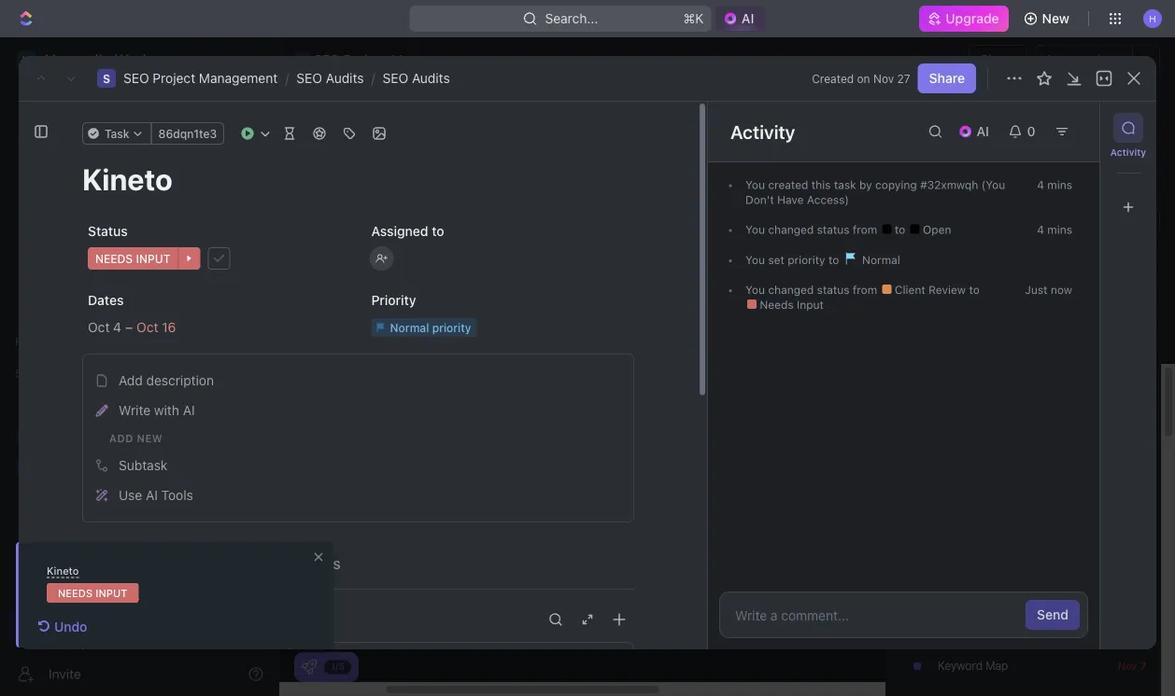 Task type: describe. For each thing, give the bounding box(es) containing it.
add for add new meta descriptions
[[938, 624, 959, 637]]

on
[[857, 72, 870, 85]]

to left open
[[895, 223, 909, 236]]

normal priority
[[390, 321, 471, 334]]

86dqn1te3 button
[[151, 122, 224, 145]]

sidebar navigation
[[0, 37, 279, 697]]

access)
[[807, 193, 849, 206]]

this
[[812, 178, 831, 191]]

seo inside seo project management link
[[45, 618, 71, 633]]

fields
[[147, 610, 194, 630]]

hide button
[[1126, 258, 1162, 281]]

created on nov 27
[[812, 72, 910, 85]]

priority for set
[[788, 254, 825, 267]]

to right assigned
[[432, 224, 444, 239]]

user group image
[[19, 461, 33, 473]]

2 vertical spatial 4
[[113, 319, 121, 335]]

project up home link
[[153, 71, 195, 86]]

2 vertical spatial input
[[95, 588, 127, 600]]

project down s seo project management
[[381, 112, 465, 142]]

1 oct from the left
[[88, 319, 110, 335]]

inbox
[[45, 129, 78, 145]]

new button
[[1016, 4, 1081, 34]]

mins for changed status from
[[1047, 223, 1072, 236]]

descriptions
[[1015, 624, 1080, 637]]

2 you from the top
[[745, 223, 765, 236]]

just now
[[1025, 284, 1072, 297]]

h button
[[1138, 4, 1168, 34]]

search
[[876, 173, 919, 189]]

#32xmwqh (you don't have access)
[[745, 178, 1005, 206]]

pencil image
[[96, 405, 108, 417]]

items
[[302, 555, 341, 573]]

3 you from the top
[[745, 254, 765, 267]]

Set value for Allocated Budget Custom Field text field
[[290, 644, 633, 681]]

home
[[45, 98, 81, 113]]

set priority to
[[765, 254, 842, 267]]

action items button
[[246, 547, 348, 581]]

team space link
[[45, 452, 258, 482]]

mins for created this task by copying
[[1047, 178, 1072, 191]]

4 for created this task by copying
[[1037, 178, 1044, 191]]

s for seo project management, , element in sidebar navigation
[[22, 619, 30, 632]]

meta
[[986, 624, 1012, 637]]

project inside sidebar navigation
[[74, 618, 118, 633]]

task button
[[82, 122, 152, 145]]

–
[[125, 319, 133, 335]]

description
[[146, 373, 214, 389]]

seo project management link for middle seo project management, , element
[[123, 71, 278, 86]]

use ai tools button
[[89, 481, 628, 511]]

subtask button
[[89, 451, 628, 481]]

upgrade
[[946, 11, 999, 26]]

1 vertical spatial seo project management, , element
[[97, 69, 116, 88]]

write with ai
[[119, 403, 195, 418]]

needs input inside task sidebar content section
[[757, 298, 824, 312]]

custom fields
[[82, 610, 194, 630]]

to right 'review'
[[969, 284, 980, 297]]

about us
[[938, 589, 986, 602]]

by
[[859, 178, 872, 191]]

keyword
[[938, 660, 983, 673]]

hide
[[1132, 263, 1156, 276]]

needs input button
[[82, 242, 351, 276]]

created
[[812, 72, 854, 85]]

86dqn1te3
[[158, 127, 217, 140]]

task sidebar content section
[[703, 102, 1099, 650]]

changed for open
[[768, 223, 814, 236]]

created
[[768, 178, 808, 191]]

about
[[938, 589, 969, 602]]

favorites button
[[7, 331, 72, 353]]

1 you from the top
[[745, 178, 765, 191]]

subtask
[[119, 458, 168, 474]]

add for add description
[[119, 373, 143, 389]]

normal priority button
[[366, 311, 634, 345]]

copying
[[875, 178, 917, 191]]

invite
[[49, 667, 81, 682]]

team space
[[45, 459, 119, 475]]

2 vertical spatial needs input
[[58, 588, 127, 600]]

2 seo audits link from the left
[[383, 71, 450, 86]]

27
[[897, 72, 910, 85]]

add description
[[119, 373, 214, 389]]

priority
[[371, 293, 416, 308]]

share for the share button below upgrade
[[980, 52, 1016, 67]]

add for add new
[[109, 433, 134, 445]]

search...
[[545, 11, 598, 26]]

projects link
[[56, 484, 209, 514]]

status for needs input
[[817, 284, 850, 297]]

have
[[777, 193, 804, 206]]

4 you from the top
[[745, 284, 765, 297]]

send button
[[1026, 601, 1080, 631]]

share for the share button right of 27
[[929, 71, 965, 86]]

1 horizontal spatial ai button
[[951, 117, 1000, 147]]

client review
[[892, 284, 969, 297]]

customize button
[[992, 168, 1087, 194]]

input inside task sidebar content section
[[797, 298, 824, 312]]

s seo project management
[[299, 52, 472, 67]]

add new meta descriptions
[[938, 624, 1080, 637]]

custom fields button
[[82, 598, 634, 643]]

share button down upgrade
[[969, 45, 1027, 75]]

seo project management / seo audits / seo audits
[[123, 71, 450, 86]]

assigned
[[371, 224, 428, 239]]

needs inside task sidebar content section
[[760, 298, 794, 312]]

ai button
[[951, 117, 1000, 147]]

#32xmwqh
[[920, 178, 978, 191]]

keyword map
[[938, 660, 1008, 673]]

add task
[[1040, 120, 1097, 135]]

new for add new meta descriptions
[[962, 624, 983, 637]]

use ai tools
[[119, 488, 193, 503]]

home link
[[7, 91, 262, 121]]

tools
[[161, 488, 193, 503]]

s inside s seo project management
[[299, 54, 306, 65]]

review
[[929, 284, 966, 297]]

activity inside task sidebar content section
[[730, 121, 795, 142]]

map
[[986, 660, 1008, 673]]



Task type: locate. For each thing, give the bounding box(es) containing it.
client
[[895, 284, 925, 297]]

task down home link
[[105, 127, 129, 140]]

1 horizontal spatial new
[[962, 624, 983, 637]]

share right 27
[[929, 71, 965, 86]]

ai button left 0
[[951, 117, 1000, 147]]

project up seo project management / seo audits / seo audits
[[343, 52, 387, 67]]

input down the dashboards link
[[136, 252, 170, 265]]

0 horizontal spatial task
[[105, 127, 129, 140]]

seo
[[314, 52, 340, 67], [123, 71, 149, 86], [296, 71, 322, 86], [383, 71, 408, 86], [324, 112, 376, 142], [45, 618, 71, 633]]

changed status from down 'access)'
[[765, 223, 880, 236]]

input up custom
[[95, 588, 127, 600]]

0 vertical spatial from
[[853, 223, 877, 236]]

0 button
[[1000, 117, 1047, 147]]

1 horizontal spatial seo audits link
[[383, 71, 450, 86]]

0 horizontal spatial nov
[[873, 72, 894, 85]]

add
[[1040, 120, 1065, 135], [119, 373, 143, 389], [109, 433, 134, 445], [938, 624, 959, 637]]

task
[[1068, 120, 1097, 135], [105, 127, 129, 140]]

ai button right ⌘k
[[716, 6, 766, 32]]

action items
[[254, 555, 341, 573]]

1 seo audits link from the left
[[296, 71, 364, 86]]

status for open
[[817, 223, 850, 236]]

add down about
[[938, 624, 959, 637]]

ai left 0 dropdown button
[[977, 124, 989, 139]]

1 vertical spatial ai button
[[951, 117, 1000, 147]]

you down don't
[[745, 223, 765, 236]]

1 status from the top
[[817, 223, 850, 236]]

s
[[299, 54, 306, 65], [103, 72, 110, 85], [22, 619, 30, 632]]

1 changed from the top
[[768, 223, 814, 236]]

0 vertical spatial input
[[136, 252, 170, 265]]

needs down "status"
[[95, 252, 133, 265]]

1 horizontal spatial seo project management, , element
[[97, 69, 116, 88]]

seo project management, , element up seo project management / seo audits / seo audits
[[295, 52, 310, 67]]

seo project management, , element inside sidebar navigation
[[17, 617, 35, 635]]

1 horizontal spatial input
[[136, 252, 170, 265]]

16
[[162, 319, 176, 335]]

0 vertical spatial activity
[[730, 121, 795, 142]]

changed status from down 'set priority to' on the right of page
[[765, 284, 880, 297]]

2 horizontal spatial seo project management, , element
[[295, 52, 310, 67]]

custom
[[82, 610, 143, 630]]

0 vertical spatial s
[[299, 54, 306, 65]]

2 changed status from from the top
[[765, 284, 880, 297]]

task right 0
[[1068, 120, 1097, 135]]

h
[[1149, 13, 1156, 24]]

just
[[1025, 284, 1048, 297]]

kineto
[[47, 566, 79, 578]]

changed down 'set priority to' on the right of page
[[768, 284, 814, 297]]

s left undo
[[22, 619, 30, 632]]

1 horizontal spatial oct
[[136, 319, 158, 335]]

from for needs input
[[853, 284, 877, 297]]

0 vertical spatial status
[[817, 223, 850, 236]]

priority
[[788, 254, 825, 267], [432, 321, 471, 334]]

needs down set at the top right of page
[[760, 298, 794, 312]]

2 horizontal spatial s
[[299, 54, 306, 65]]

2 changed from the top
[[768, 284, 814, 297]]

1 vertical spatial activity
[[1111, 147, 1146, 157]]

4 mins for changed status from
[[1037, 223, 1072, 236]]

overdue
[[994, 298, 1042, 312]]

add up the write at bottom
[[119, 373, 143, 389]]

input inside dropdown button
[[136, 252, 170, 265]]

open
[[920, 223, 951, 236]]

priority for normal
[[432, 321, 471, 334]]

ai right with
[[183, 403, 195, 418]]

oct 4 – oct 16
[[88, 319, 176, 335]]

s inside "tree"
[[22, 619, 30, 632]]

0 vertical spatial seo project management
[[324, 112, 633, 142]]

2 / from the left
[[371, 71, 375, 86]]

send
[[1037, 608, 1069, 623]]

1 horizontal spatial activity
[[1111, 147, 1146, 157]]

0 horizontal spatial seo audits link
[[296, 71, 364, 86]]

0 horizontal spatial activity
[[730, 121, 795, 142]]

management inside sidebar navigation
[[122, 618, 203, 633]]

1 vertical spatial input
[[797, 298, 824, 312]]

1 vertical spatial priority
[[432, 321, 471, 334]]

Edit task name text field
[[82, 162, 634, 197]]

mins down add task button
[[1047, 178, 1072, 191]]

1 vertical spatial share
[[929, 71, 965, 86]]

normal
[[390, 321, 429, 334]]

1 vertical spatial from
[[853, 284, 877, 297]]

from up normal
[[853, 223, 877, 236]]

1 vertical spatial 4 mins
[[1037, 223, 1072, 236]]

new up subtask
[[137, 433, 163, 445]]

1 from from the top
[[853, 223, 877, 236]]

nov left "7"
[[1118, 660, 1137, 673]]

automations button
[[1035, 46, 1132, 74]]

needs input
[[95, 252, 170, 265], [757, 298, 824, 312], [58, 588, 127, 600]]

add right 0
[[1040, 120, 1065, 135]]

0 vertical spatial new
[[137, 433, 163, 445]]

you left set at the top right of page
[[745, 254, 765, 267]]

ai inside button
[[146, 488, 158, 503]]

needs input down "status"
[[95, 252, 170, 265]]

2 vertical spatial needs
[[58, 588, 93, 600]]

1/5
[[331, 662, 345, 673]]

ai inside dropdown button
[[977, 124, 989, 139]]

action
[[254, 555, 298, 573]]

1 vertical spatial changed status from
[[765, 284, 880, 297]]

set
[[768, 254, 785, 267]]

don't
[[745, 193, 774, 206]]

(you
[[981, 178, 1005, 191]]

1 vertical spatial needs
[[760, 298, 794, 312]]

needs down the kineto in the bottom left of the page
[[58, 588, 93, 600]]

new
[[1042, 11, 1070, 26]]

1 / from the left
[[285, 71, 289, 86]]

you up don't
[[745, 178, 765, 191]]

0
[[1027, 124, 1035, 139]]

0 horizontal spatial priority
[[432, 321, 471, 334]]

dashboards link
[[7, 186, 262, 216]]

1 vertical spatial changed
[[768, 284, 814, 297]]

task sidebar navigation tab list
[[1108, 113, 1149, 222]]

needs inside needs input dropdown button
[[95, 252, 133, 265]]

1 4 mins from the top
[[1037, 178, 1072, 191]]

add down the write at bottom
[[109, 433, 134, 445]]

priority inside task sidebar content section
[[788, 254, 825, 267]]

2 audits from the left
[[412, 71, 450, 86]]

0 horizontal spatial audits
[[326, 71, 364, 86]]

1 changed status from from the top
[[765, 223, 880, 236]]

1 vertical spatial new
[[962, 624, 983, 637]]

2 mins from the top
[[1047, 223, 1072, 236]]

1 horizontal spatial audits
[[412, 71, 450, 86]]

0 vertical spatial changed
[[768, 223, 814, 236]]

priority inside dropdown button
[[432, 321, 471, 334]]

seo audits link
[[296, 71, 364, 86], [383, 71, 450, 86]]

priority right set at the top right of page
[[788, 254, 825, 267]]

task inside button
[[1068, 120, 1097, 135]]

0 horizontal spatial s
[[22, 619, 30, 632]]

to
[[895, 223, 909, 236], [432, 224, 444, 239], [829, 254, 839, 267], [969, 284, 980, 297]]

tree containing team space
[[7, 389, 262, 697]]

nov left 27
[[873, 72, 894, 85]]

ai inside button
[[183, 403, 195, 418]]

priority right normal at the left top of the page
[[432, 321, 471, 334]]

2 horizontal spatial needs
[[760, 298, 794, 312]]

4 down customize button
[[1037, 223, 1044, 236]]

to left normal
[[829, 254, 839, 267]]

4
[[1037, 178, 1044, 191], [1037, 223, 1044, 236], [113, 319, 121, 335]]

ai
[[742, 11, 754, 26], [977, 124, 989, 139], [183, 403, 195, 418], [146, 488, 158, 503]]

1 horizontal spatial nov
[[1118, 660, 1137, 673]]

automations
[[1045, 52, 1123, 67]]

from for open
[[853, 223, 877, 236]]

needs input up custom
[[58, 588, 127, 600]]

0 horizontal spatial new
[[137, 433, 163, 445]]

task
[[834, 178, 856, 191]]

seo project management, , element left undo
[[17, 617, 35, 635]]

onboarding checklist button image
[[302, 660, 317, 675]]

from
[[853, 223, 877, 236], [853, 284, 877, 297]]

from down normal
[[853, 284, 877, 297]]

status down 'set priority to' on the right of page
[[817, 284, 850, 297]]

add inside button
[[119, 373, 143, 389]]

seo project management link for seo project management, , element in sidebar navigation
[[45, 611, 258, 641]]

1 mins from the top
[[1047, 178, 1072, 191]]

2 from from the top
[[853, 284, 877, 297]]

2 oct from the left
[[136, 319, 158, 335]]

0 horizontal spatial /
[[285, 71, 289, 86]]

ai right use
[[146, 488, 158, 503]]

1 vertical spatial s
[[103, 72, 110, 85]]

write with ai button
[[89, 396, 628, 426]]

input down 'set priority to' on the right of page
[[797, 298, 824, 312]]

spaces
[[15, 367, 55, 380]]

0 vertical spatial seo project management, , element
[[295, 52, 310, 67]]

changed status from for needs input
[[765, 284, 880, 297]]

tree
[[7, 389, 262, 697]]

1 audits from the left
[[326, 71, 364, 86]]

0 vertical spatial mins
[[1047, 178, 1072, 191]]

changed down have
[[768, 223, 814, 236]]

now
[[1051, 284, 1072, 297]]

4 mins down customize
[[1037, 223, 1072, 236]]

onboarding checklist button element
[[302, 660, 317, 675]]

you down 'set priority to' on the right of page
[[745, 284, 765, 297]]

seo project management link inside "tree"
[[45, 611, 258, 641]]

1 vertical spatial 4
[[1037, 223, 1044, 236]]

1 vertical spatial mins
[[1047, 223, 1072, 236]]

use
[[119, 488, 142, 503]]

us
[[972, 589, 986, 602]]

nov
[[873, 72, 894, 85], [1118, 660, 1137, 673]]

0 vertical spatial 4 mins
[[1037, 178, 1072, 191]]

new for add new
[[137, 433, 163, 445]]

tasks
[[1129, 340, 1156, 353]]

changed for needs input
[[768, 284, 814, 297]]

0 horizontal spatial seo project management, , element
[[17, 617, 35, 635]]

1 vertical spatial needs input
[[757, 298, 824, 312]]

0 vertical spatial ai button
[[716, 6, 766, 32]]

0 horizontal spatial seo project management
[[45, 618, 203, 633]]

activity inside 'task sidebar navigation' 'tab list'
[[1111, 147, 1146, 157]]

normal
[[859, 254, 900, 267]]

1 vertical spatial nov
[[1118, 660, 1137, 673]]

⌘k
[[683, 11, 704, 26]]

4 mins for created this task by copying
[[1037, 178, 1072, 191]]

1 horizontal spatial s
[[103, 72, 110, 85]]

tree inside sidebar navigation
[[7, 389, 262, 697]]

add task button
[[1029, 113, 1108, 143]]

0 horizontal spatial oct
[[88, 319, 110, 335]]

input
[[136, 252, 170, 265], [797, 298, 824, 312], [95, 588, 127, 600]]

status
[[88, 224, 128, 239]]

0 horizontal spatial needs
[[58, 588, 93, 600]]

oct down dates
[[88, 319, 110, 335]]

1 horizontal spatial task
[[1068, 120, 1097, 135]]

1 vertical spatial seo project management link
[[45, 611, 258, 641]]

0 vertical spatial seo project management link
[[123, 71, 278, 86]]

share button right 27
[[918, 64, 976, 93]]

2 vertical spatial seo project management, , element
[[17, 617, 35, 635]]

0 vertical spatial 4
[[1037, 178, 1044, 191]]

0 horizontal spatial ai button
[[716, 6, 766, 32]]

write
[[119, 403, 151, 418]]

ai button
[[716, 6, 766, 32], [951, 117, 1000, 147]]

project up invite
[[74, 618, 118, 633]]

1 horizontal spatial /
[[371, 71, 375, 86]]

space
[[81, 459, 119, 475]]

nov 7
[[1118, 660, 1146, 673]]

1 horizontal spatial share
[[980, 52, 1016, 67]]

4 left – on the left top of page
[[113, 319, 121, 335]]

add description button
[[89, 366, 628, 396]]

needs input inside dropdown button
[[95, 252, 170, 265]]

s for middle seo project management, , element
[[103, 72, 110, 85]]

/
[[285, 71, 289, 86], [371, 71, 375, 86]]

undo
[[54, 620, 87, 635]]

add for add task
[[1040, 120, 1065, 135]]

changed status from for open
[[765, 223, 880, 236]]

task inside 'dropdown button'
[[105, 127, 129, 140]]

4 right (you
[[1037, 178, 1044, 191]]

add inside button
[[1040, 120, 1065, 135]]

2 4 mins from the top
[[1037, 223, 1072, 236]]

4 mins down add task button
[[1037, 178, 1072, 191]]

projects
[[56, 491, 105, 506]]

share down upgrade
[[980, 52, 1016, 67]]

needs
[[95, 252, 133, 265], [760, 298, 794, 312], [58, 588, 93, 600]]

2 status from the top
[[817, 284, 850, 297]]

add new
[[109, 433, 163, 445]]

4 mins
[[1037, 178, 1072, 191], [1037, 223, 1072, 236]]

created this task by copying
[[765, 178, 920, 191]]

1 vertical spatial status
[[817, 284, 850, 297]]

0 vertical spatial nov
[[873, 72, 894, 85]]

1 horizontal spatial priority
[[788, 254, 825, 267]]

0 horizontal spatial share
[[929, 71, 965, 86]]

status down 'access)'
[[817, 223, 850, 236]]

search button
[[852, 168, 925, 194]]

ai right ⌘k
[[742, 11, 754, 26]]

2 horizontal spatial input
[[797, 298, 824, 312]]

seo project management, , element
[[295, 52, 310, 67], [97, 69, 116, 88], [17, 617, 35, 635]]

customize
[[1016, 173, 1082, 189]]

4 for changed status from
[[1037, 223, 1044, 236]]

s up home link
[[103, 72, 110, 85]]

1 vertical spatial seo project management
[[45, 618, 203, 633]]

oct right – on the left top of page
[[136, 319, 158, 335]]

2 vertical spatial s
[[22, 619, 30, 632]]

new left meta
[[962, 624, 983, 637]]

0 vertical spatial needs
[[95, 252, 133, 265]]

0 horizontal spatial input
[[95, 588, 127, 600]]

share
[[980, 52, 1016, 67], [929, 71, 965, 86]]

0 vertical spatial share
[[980, 52, 1016, 67]]

dates
[[88, 293, 124, 308]]

1 horizontal spatial seo project management
[[324, 112, 633, 142]]

0 vertical spatial priority
[[788, 254, 825, 267]]

0 vertical spatial changed status from
[[765, 223, 880, 236]]

new
[[137, 433, 163, 445], [962, 624, 983, 637]]

0 vertical spatial needs input
[[95, 252, 170, 265]]

s up seo project management / seo audits / seo audits
[[299, 54, 306, 65]]

mins down customize
[[1047, 223, 1072, 236]]

needs input down 'set priority to' on the right of page
[[757, 298, 824, 312]]

inbox link
[[7, 122, 262, 152]]

seo project management, , element up home link
[[97, 69, 116, 88]]

1 horizontal spatial needs
[[95, 252, 133, 265]]

seo project management inside sidebar navigation
[[45, 618, 203, 633]]

dashboards
[[45, 193, 117, 208]]



Task type: vqa. For each thing, say whether or not it's contained in the screenshot.
needs input's changed
yes



